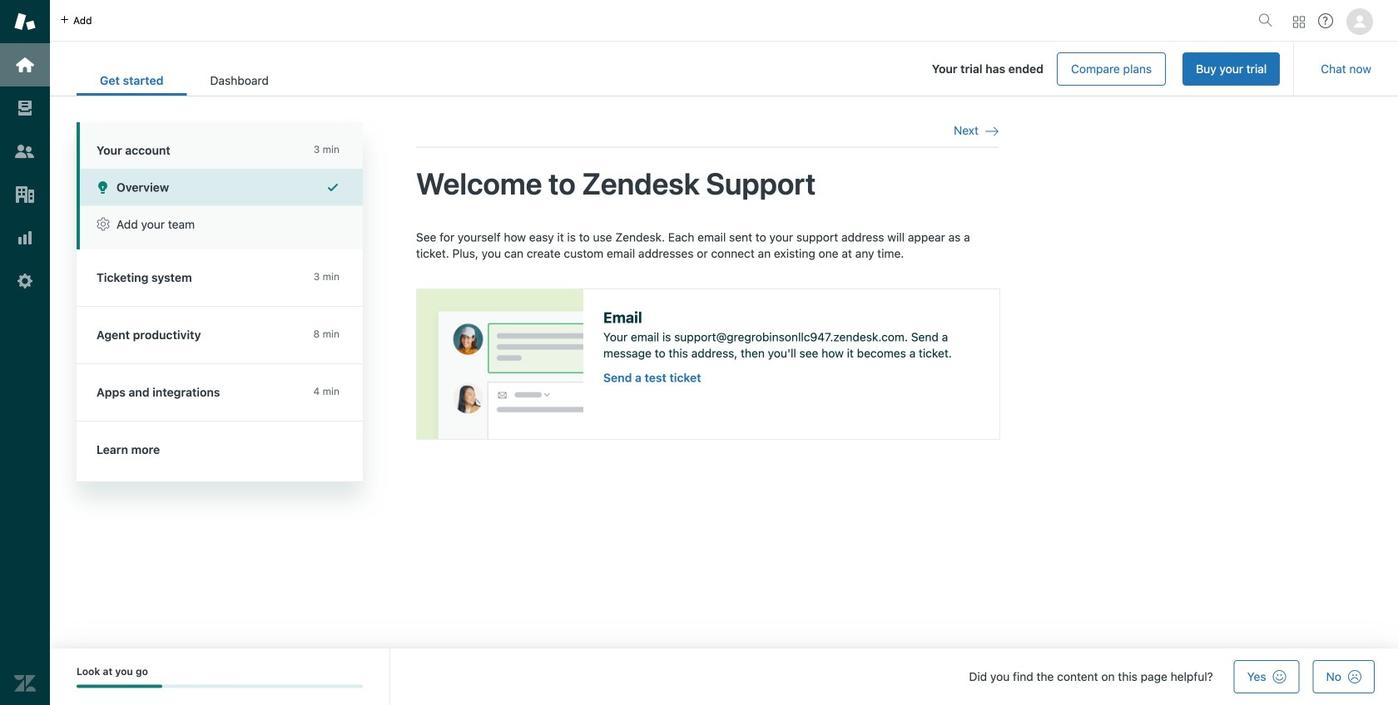 Task type: locate. For each thing, give the bounding box(es) containing it.
main element
[[0, 0, 50, 706]]

tab list
[[77, 65, 292, 96]]

progress bar
[[77, 685, 363, 689]]

organizations image
[[14, 184, 36, 206]]

get help image
[[1318, 13, 1333, 28]]

heading
[[77, 122, 363, 169]]

views image
[[14, 97, 36, 119]]

tab
[[187, 65, 292, 96]]



Task type: describe. For each thing, give the bounding box(es) containing it.
admin image
[[14, 271, 36, 292]]

zendesk support image
[[14, 11, 36, 32]]

example of email conversation inside of the ticketing system and the customer is asking the agent about reimbursement policy. image
[[417, 289, 583, 439]]

customers image
[[14, 141, 36, 162]]

zendesk products image
[[1294, 16, 1305, 28]]

zendesk image
[[14, 673, 36, 695]]

get started image
[[14, 54, 36, 76]]

reporting image
[[14, 227, 36, 249]]



Task type: vqa. For each thing, say whether or not it's contained in the screenshot.
fourth menu item from the bottom
no



